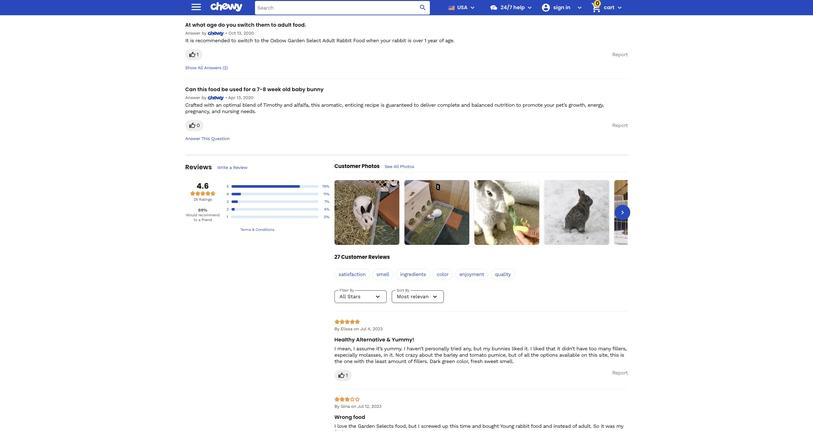 Task type: vqa. For each thing, say whether or not it's contained in the screenshot.
fancy feast petites pate braised chicken entree wet cat food, 24 servings, 2.8-oz can, case of 12 image
no



Task type: locate. For each thing, give the bounding box(es) containing it.
2 answer by from the top
[[185, 95, 208, 100]]

0 horizontal spatial liked
[[512, 346, 523, 352]]

switch down '• oct 13, 2020'
[[238, 38, 253, 44]]

79%
[[322, 185, 330, 189]]

2 vertical spatial but
[[409, 424, 417, 430]]

1 vertical spatial it.
[[390, 353, 394, 359]]

review
[[233, 165, 248, 170]]

1 horizontal spatial but
[[474, 346, 482, 352]]

barley
[[444, 353, 458, 359]]

1 vertical spatial 1 button
[[335, 371, 352, 382]]

to left adult
[[271, 21, 277, 29]]

of left all
[[518, 353, 523, 359]]

rabbit left "over"
[[393, 38, 406, 44]]

1 vertical spatial garden
[[358, 424, 375, 430]]

answer by up crafted
[[185, 95, 208, 100]]

1 horizontal spatial my
[[617, 424, 624, 430]]

it. right in
[[390, 353, 394, 359]]

i right mean,
[[354, 346, 355, 352]]

an
[[216, 102, 222, 108]]

of down "crazy"
[[408, 359, 413, 365]]

with inside the crafted with an optimal blend of timothy and alfalfa, this aromatic, enticing recipe is guaranteed to deliver complete and balanced nutrition to promote your pet's growth, energy, pregnancy, and nursing needs.
[[204, 102, 214, 108]]

of inside the crafted with an optimal blend of timothy and alfalfa, this aromatic, enticing recipe is guaranteed to deliver complete and balanced nutrition to promote your pet's growth, energy, pregnancy, and nursing needs.
[[257, 102, 262, 108]]

answer by
[[185, 31, 208, 36], [185, 95, 208, 100]]

crazy
[[406, 353, 418, 359]]

answer inside answer this question button
[[185, 136, 200, 141]]

1 vertical spatial all
[[394, 164, 399, 169]]

i left that
[[531, 346, 532, 352]]

food down by gina on jul 12, 2023
[[354, 414, 365, 422]]

reviews up smell
[[369, 254, 390, 261]]

0 vertical spatial rabbit
[[393, 38, 406, 44]]

this
[[202, 136, 210, 141]]

at
[[185, 21, 191, 29]]

1
[[425, 38, 427, 44], [197, 52, 199, 58], [227, 215, 228, 220], [346, 373, 348, 379]]

show all answers (2) button
[[185, 65, 228, 71]]

answer left this
[[185, 136, 200, 141]]

all for show
[[198, 65, 203, 70]]

1 answer from the top
[[185, 31, 200, 36]]

reviews up 4.6 in the left of the page
[[185, 163, 212, 172]]

2 chewy image from the top
[[208, 96, 224, 101]]

3 list item from the left
[[475, 181, 540, 245]]

on inside healthy alternative & yummy! i mean, i assume it's yummy. i haven't personally tried any, but my bunnies liked it. i liked that it didn't have too many fillers, especially molasses, in it. not crazy about the barley and tomato pumice, but of all the options available on this site, this is the one with the least amount of fillers. dark green color, fresh sweet smell.
[[582, 353, 588, 359]]

answer by for this
[[185, 95, 208, 100]]

satisfaction
[[339, 272, 366, 278]]

0 vertical spatial with
[[204, 102, 214, 108]]

my inside healthy alternative & yummy! i mean, i assume it's yummy. i haven't personally tried any, but my bunnies liked it. i liked that it didn't have too many fillers, especially molasses, in it. not crazy about the barley and tomato pumice, but of all the options available on this site, this is the one with the least amount of fillers. dark green color, fresh sweet smell.
[[483, 346, 490, 352]]

0 vertical spatial reviews
[[185, 163, 212, 172]]

by for wrong food
[[335, 405, 340, 410]]

1 vertical spatial 2023
[[372, 405, 382, 410]]

instead
[[554, 424, 571, 430]]

a inside the 89% would recommend to a friend
[[199, 218, 201, 223]]

2023
[[373, 327, 383, 332], [372, 405, 382, 410]]

4.6
[[197, 181, 209, 192]]

3
[[227, 200, 229, 204]]

adult.
[[579, 424, 592, 430]]

this right up
[[450, 424, 459, 430]]

by down what
[[202, 31, 206, 36]]

0 vertical spatial 2023
[[373, 327, 383, 332]]

& right terms
[[252, 228, 255, 232]]

1 horizontal spatial with
[[354, 359, 365, 365]]

a right write
[[230, 165, 232, 170]]

age.
[[446, 38, 455, 44]]

and left alfalfa,
[[284, 102, 293, 108]]

0 horizontal spatial rabbit
[[393, 38, 406, 44]]

switch
[[238, 21, 255, 29], [238, 38, 253, 44]]

my inside wrong food i love the garden selects food, but i screwed up this time and bought young rabbit food and instead of adult. so it was my fault.
[[617, 424, 624, 430]]

2 • from the top
[[225, 95, 227, 100]]

liked
[[512, 346, 523, 352], [534, 346, 545, 352]]

write
[[217, 165, 228, 170]]

your inside the crafted with an optimal blend of timothy and alfalfa, this aromatic, enticing recipe is guaranteed to deliver complete and balanced nutrition to promote your pet's growth, energy, pregnancy, and nursing needs.
[[545, 102, 555, 108]]

1 vertical spatial report
[[613, 123, 628, 129]]

0 vertical spatial a
[[252, 86, 256, 93]]

0 vertical spatial garden
[[288, 38, 305, 44]]

can
[[185, 86, 196, 93]]

0 vertical spatial answer
[[185, 31, 200, 36]]

adult
[[323, 38, 335, 44]]

1 vertical spatial switch
[[238, 38, 253, 44]]

2 report button from the top
[[613, 120, 628, 132]]

0 vertical spatial 1 button
[[185, 49, 202, 61]]

and
[[284, 102, 293, 108], [462, 102, 470, 108], [212, 109, 221, 115], [460, 353, 468, 359], [472, 424, 481, 430], [544, 424, 552, 430]]

over
[[413, 38, 423, 44]]

4,
[[368, 327, 371, 332]]

2 by from the top
[[335, 405, 340, 410]]

13, right oct
[[237, 31, 242, 36]]

0 vertical spatial chewy image
[[208, 31, 224, 36]]

1 vertical spatial reviews
[[369, 254, 390, 261]]

answer down 'at'
[[185, 31, 200, 36]]

usa button
[[446, 0, 477, 15]]

0 horizontal spatial but
[[409, 424, 417, 430]]

2023 for wrong food
[[372, 405, 382, 410]]

on right the gina
[[351, 405, 357, 410]]

• left oct
[[225, 31, 227, 36]]

0 vertical spatial my
[[483, 346, 490, 352]]

by
[[202, 31, 206, 36], [202, 95, 206, 100]]

jul left 12, in the bottom of the page
[[358, 405, 364, 410]]

garden down food.
[[288, 38, 305, 44]]

of left 'age.' at the top right
[[439, 38, 444, 44]]

with right one
[[354, 359, 365, 365]]

customer photos
[[335, 163, 380, 170]]

to down oct
[[231, 38, 236, 44]]

submit search image
[[420, 4, 427, 11]]

with
[[204, 102, 214, 108], [354, 359, 365, 365]]

0 horizontal spatial all
[[198, 65, 203, 70]]

timothy
[[263, 102, 282, 108]]

1 left year on the right top of the page
[[425, 38, 427, 44]]

sweet
[[485, 359, 498, 365]]

1 by from the top
[[335, 327, 340, 332]]

by left the gina
[[335, 405, 340, 410]]

24/7
[[501, 4, 513, 11]]

0%
[[324, 215, 330, 220]]

1 vertical spatial chewy image
[[208, 96, 224, 101]]

growth,
[[569, 102, 587, 108]]

& up yummy.
[[387, 337, 391, 344]]

i up fault.
[[335, 424, 336, 430]]

report for at what age do you switch them to adult food.
[[613, 52, 628, 58]]

2 vertical spatial report
[[613, 371, 628, 377]]

my right was
[[617, 424, 624, 430]]

1 chewy image from the top
[[208, 31, 224, 36]]

but up "smell."
[[509, 353, 517, 359]]

answer
[[185, 31, 200, 36], [185, 95, 200, 100], [185, 136, 200, 141]]

1 by from the top
[[202, 31, 206, 36]]

1 button down one
[[335, 371, 352, 382]]

of left adult.
[[573, 424, 577, 430]]

1 horizontal spatial photos
[[400, 164, 415, 169]]

answer by down what
[[185, 31, 208, 36]]

1 • from the top
[[225, 31, 227, 36]]

food left 'be'
[[209, 86, 220, 93]]

have
[[577, 346, 588, 352]]

2 report from the top
[[613, 123, 628, 129]]

garden left selects
[[358, 424, 375, 430]]

a left 7-
[[252, 86, 256, 93]]

bought
[[483, 424, 499, 430]]

and up color, at the bottom right of page
[[460, 353, 468, 359]]

2 vertical spatial food
[[531, 424, 542, 430]]

1 vertical spatial by
[[335, 405, 340, 410]]

1 vertical spatial my
[[617, 424, 624, 430]]

list item
[[335, 181, 400, 245], [405, 181, 470, 245], [475, 181, 540, 245], [545, 181, 610, 245], [615, 181, 680, 245]]

mean,
[[338, 346, 352, 352]]

24/7 help link
[[488, 0, 525, 15]]

2 vertical spatial a
[[199, 218, 201, 223]]

all
[[198, 65, 203, 70], [394, 164, 399, 169]]

3 report from the top
[[613, 371, 628, 377]]

0 vertical spatial 13,
[[237, 31, 242, 36]]

the right love
[[349, 424, 356, 430]]

1 horizontal spatial it.
[[525, 346, 529, 352]]

help
[[514, 4, 525, 11]]

rabbit right young
[[516, 424, 530, 430]]

this
[[198, 86, 207, 93], [311, 102, 320, 108], [589, 353, 598, 359], [611, 353, 619, 359], [450, 424, 459, 430]]

my
[[483, 346, 490, 352], [617, 424, 624, 430]]

1 vertical spatial your
[[545, 102, 555, 108]]

1 vertical spatial customer
[[341, 254, 368, 261]]

1 vertical spatial but
[[509, 353, 517, 359]]

1 vertical spatial 2020
[[243, 95, 253, 100]]

1 vertical spatial &
[[387, 337, 391, 344]]

but up tomato
[[474, 346, 482, 352]]

2 vertical spatial answer
[[185, 136, 200, 141]]

2 horizontal spatial but
[[509, 353, 517, 359]]

1 report from the top
[[613, 52, 628, 58]]

on right elissa
[[354, 327, 359, 332]]

recommend
[[198, 213, 220, 218]]

1 vertical spatial a
[[230, 165, 232, 170]]

chewy image
[[208, 31, 224, 36], [208, 96, 224, 101]]

show all answers (2)
[[185, 65, 228, 70]]

0 vertical spatial 2020
[[244, 31, 254, 36]]

to right nutrition
[[517, 102, 521, 108]]

all right show
[[198, 65, 203, 70]]

i
[[335, 346, 336, 352], [354, 346, 355, 352], [404, 346, 406, 352], [531, 346, 532, 352], [335, 424, 336, 430], [418, 424, 420, 430]]

1 answer by from the top
[[185, 31, 208, 36]]

list
[[335, 181, 680, 245]]

garden
[[288, 38, 305, 44], [358, 424, 375, 430]]

2023 right 12, in the bottom of the page
[[372, 405, 382, 410]]

reviews
[[185, 163, 212, 172], [369, 254, 390, 261]]

1 horizontal spatial garden
[[358, 424, 375, 430]]

0 vertical spatial &
[[252, 228, 255, 232]]

sign
[[554, 4, 565, 11]]

terms & conditions
[[240, 228, 275, 232]]

by for this
[[202, 95, 206, 100]]

apr
[[228, 95, 235, 100]]

0 vertical spatial answer by
[[185, 31, 208, 36]]

liked right "bunnies" at the right of the page
[[512, 346, 523, 352]]

customer
[[335, 163, 361, 170], [341, 254, 368, 261]]

fillers.
[[414, 359, 428, 365]]

food left instead
[[531, 424, 542, 430]]

0 vertical spatial on
[[354, 327, 359, 332]]

2 horizontal spatial food
[[531, 424, 542, 430]]

0 horizontal spatial it
[[557, 346, 561, 352]]

1 liked from the left
[[512, 346, 523, 352]]

0 horizontal spatial my
[[483, 346, 490, 352]]

1 vertical spatial report button
[[613, 120, 628, 132]]

1 button
[[185, 49, 202, 61], [335, 371, 352, 382]]

conditions
[[256, 228, 275, 232]]

3 answer from the top
[[185, 136, 200, 141]]

is right recipe
[[381, 102, 385, 108]]

1 up show all answers (2)
[[197, 52, 199, 58]]

1 horizontal spatial it
[[601, 424, 604, 430]]

1 vertical spatial answer by
[[185, 95, 208, 100]]

on for healthy alternative & yummy!
[[354, 327, 359, 332]]

your left pet's on the right of the page
[[545, 102, 555, 108]]

0 vertical spatial by
[[335, 327, 340, 332]]

0 vertical spatial jul
[[360, 327, 366, 332]]

0 horizontal spatial your
[[381, 38, 391, 44]]

yummy!
[[392, 337, 415, 344]]

0 vertical spatial by
[[202, 31, 206, 36]]

it right so
[[601, 424, 604, 430]]

this inside the crafted with an optimal blend of timothy and alfalfa, this aromatic, enticing recipe is guaranteed to deliver complete and balanced nutrition to promote your pet's growth, energy, pregnancy, and nursing needs.
[[311, 102, 320, 108]]

be
[[222, 86, 228, 93]]

my up tomato
[[483, 346, 490, 352]]

1 horizontal spatial liked
[[534, 346, 545, 352]]

color,
[[457, 359, 470, 365]]

any,
[[463, 346, 472, 352]]

0 vertical spatial report button
[[613, 49, 628, 61]]

least
[[375, 359, 387, 365]]

1 vertical spatial rabbit
[[516, 424, 530, 430]]

1 vertical spatial with
[[354, 359, 365, 365]]

chewy image up the an
[[208, 96, 224, 101]]

options
[[541, 353, 558, 359]]

chewy image for age
[[208, 31, 224, 36]]

you
[[226, 21, 236, 29]]

0 horizontal spatial a
[[199, 218, 201, 223]]

1 vertical spatial on
[[582, 353, 588, 359]]

the left one
[[335, 359, 342, 365]]

but right food,
[[409, 424, 417, 430]]

1 button up show
[[185, 49, 202, 61]]

liked left that
[[534, 346, 545, 352]]

1 report button from the top
[[613, 49, 628, 61]]

to down would
[[194, 218, 197, 223]]

2020 down at what age do you switch them to adult food.
[[244, 31, 254, 36]]

1 horizontal spatial food
[[354, 414, 365, 422]]

2020 up blend
[[243, 95, 253, 100]]

1 horizontal spatial &
[[387, 337, 391, 344]]

by for healthy alternative & yummy!
[[335, 327, 340, 332]]

alternative
[[356, 337, 386, 344]]

0 vertical spatial report
[[613, 52, 628, 58]]

1 horizontal spatial a
[[230, 165, 232, 170]]

Search text field
[[255, 1, 430, 14]]

tried
[[451, 346, 462, 352]]

0 horizontal spatial with
[[204, 102, 214, 108]]

to down them at left top
[[255, 38, 260, 44]]

for
[[244, 86, 251, 93]]

2 answer from the top
[[185, 95, 200, 100]]

your right when
[[381, 38, 391, 44]]

bad bunny !! image
[[545, 181, 610, 245]]

help menu image
[[526, 4, 534, 11]]

on down have
[[582, 353, 588, 359]]

2020 for switch
[[244, 31, 254, 36]]

0 vertical spatial •
[[225, 31, 227, 36]]

with left the an
[[204, 102, 214, 108]]

it is kotton ben image
[[475, 181, 540, 245]]

1 vertical spatial •
[[225, 95, 227, 100]]

1 down one
[[346, 373, 348, 379]]

0 horizontal spatial food
[[209, 86, 220, 93]]

and left balanced
[[462, 102, 470, 108]]

jul left 4,
[[360, 327, 366, 332]]

answer up crafted
[[185, 95, 200, 100]]

1 vertical spatial by
[[202, 95, 206, 100]]

young
[[501, 424, 514, 430]]

1 vertical spatial 13,
[[237, 95, 242, 100]]

0 horizontal spatial &
[[252, 228, 255, 232]]

of inside wrong food i love the garden selects food, but i screwed up this time and bought young rabbit food and instead of adult. so it was my fault.
[[573, 424, 577, 430]]

it inside wrong food i love the garden selects food, but i screwed up this time and bought young rabbit food and instead of adult. so it was my fault.
[[601, 424, 604, 430]]

1 horizontal spatial your
[[545, 102, 555, 108]]

answer for at
[[185, 31, 200, 36]]

energy,
[[588, 102, 604, 108]]

11%
[[324, 192, 330, 197]]

by up crafted
[[202, 95, 206, 100]]

1 horizontal spatial all
[[394, 164, 399, 169]]

2 vertical spatial report button
[[613, 371, 628, 377]]

this right alfalfa,
[[311, 102, 320, 108]]

4 list item from the left
[[545, 181, 610, 245]]

answer for can
[[185, 95, 200, 100]]

to
[[271, 21, 277, 29], [231, 38, 236, 44], [255, 38, 260, 44], [414, 102, 419, 108], [517, 102, 521, 108], [194, 218, 197, 223]]

2023 right 4,
[[373, 327, 383, 332]]

1 vertical spatial answer
[[185, 95, 200, 100]]

it is recommended to switch to the oxbow garden select adult rabbit food when your rabbit is over 1 year of age.
[[185, 38, 455, 44]]

2 horizontal spatial a
[[252, 86, 256, 93]]

of right blend
[[257, 102, 262, 108]]

aromatic,
[[322, 102, 343, 108]]

0 vertical spatial but
[[474, 346, 482, 352]]

1 vertical spatial it
[[601, 424, 604, 430]]

by left elissa
[[335, 327, 340, 332]]

89% would recommend to a friend
[[186, 208, 220, 223]]

crafted
[[185, 102, 203, 108]]

1 vertical spatial jul
[[358, 405, 364, 410]]

switch up '• oct 13, 2020'
[[238, 21, 255, 29]]

with inside healthy alternative & yummy! i mean, i assume it's yummy. i haven't personally tried any, but my bunnies liked it. i liked that it didn't have too many fillers, especially molasses, in it. not crazy about the barley and tomato pumice, but of all the options available on this site, this is the one with the least amount of fillers. dark green color, fresh sweet smell.
[[354, 359, 365, 365]]

site,
[[599, 353, 609, 359]]

a left friend
[[199, 218, 201, 223]]

2020
[[244, 31, 254, 36], [243, 95, 253, 100]]

chewy image up recommended
[[208, 31, 224, 36]]

report button for at what age do you switch them to adult food.
[[613, 49, 628, 61]]

love
[[338, 424, 347, 430]]

photos right the see
[[400, 164, 415, 169]]

it inside healthy alternative & yummy! i mean, i assume it's yummy. i haven't personally tried any, but my bunnies liked it. i liked that it didn't have too many fillers, especially molasses, in it. not crazy about the barley and tomato pumice, but of all the options available on this site, this is the one with the least amount of fillers. dark green color, fresh sweet smell.
[[557, 346, 561, 352]]

2 by from the top
[[202, 95, 206, 100]]

is down fillers,
[[621, 353, 625, 359]]

2 vertical spatial on
[[351, 405, 357, 410]]

food
[[209, 86, 220, 93], [354, 414, 365, 422], [531, 424, 542, 430]]

0 horizontal spatial garden
[[288, 38, 305, 44]]

this right can
[[198, 86, 207, 93]]

chewy support image
[[490, 4, 498, 12]]

13, right apr
[[237, 95, 242, 100]]

promote
[[523, 102, 543, 108]]

it right that
[[557, 346, 561, 352]]

photos left the see
[[362, 163, 380, 170]]

• left apr
[[225, 95, 227, 100]]

2 liked from the left
[[534, 346, 545, 352]]

0 vertical spatial all
[[198, 65, 203, 70]]

0 vertical spatial it
[[557, 346, 561, 352]]

didn't
[[562, 346, 575, 352]]

1 horizontal spatial rabbit
[[516, 424, 530, 430]]

13, for used
[[237, 95, 242, 100]]



Task type: describe. For each thing, give the bounding box(es) containing it.
1 horizontal spatial reviews
[[369, 254, 390, 261]]

0 vertical spatial it.
[[525, 346, 529, 352]]

healthy
[[335, 337, 355, 344]]

& inside healthy alternative & yummy! i mean, i assume it's yummy. i haven't personally tried any, but my bunnies liked it. i liked that it didn't have too many fillers, especially molasses, in it. not crazy about the barley and tomato pumice, but of all the options available on this site, this is the one with the least amount of fillers. dark green color, fresh sweet smell.
[[387, 337, 391, 344]]

optimal
[[223, 102, 241, 108]]

0 vertical spatial switch
[[238, 21, 255, 29]]

0 horizontal spatial photos
[[362, 163, 380, 170]]

13, for you
[[237, 31, 242, 36]]

show
[[185, 65, 197, 70]]

menu image
[[469, 4, 477, 11]]

friend
[[202, 218, 212, 223]]

alfalfa,
[[294, 102, 310, 108]]

the inside wrong food i love the garden selects food, but i screwed up this time and bought young rabbit food and instead of adult. so it was my fault.
[[349, 424, 356, 430]]

age
[[207, 21, 217, 29]]

adult
[[278, 21, 292, 29]]

gina
[[341, 405, 350, 410]]

1 list item from the left
[[335, 181, 400, 245]]

0 horizontal spatial 1 button
[[185, 49, 202, 61]]

to inside the 89% would recommend to a friend
[[194, 218, 197, 223]]

dark
[[430, 359, 441, 365]]

color
[[437, 272, 449, 278]]

this down too
[[589, 353, 598, 359]]

and right "time"
[[472, 424, 481, 430]]

• for do
[[225, 31, 227, 36]]

at what age do you switch them to adult food.
[[185, 21, 306, 29]]

photos inside button
[[400, 164, 415, 169]]

2 list item from the left
[[405, 181, 470, 245]]

do
[[218, 21, 225, 29]]

is left "over"
[[408, 38, 412, 44]]

cart menu image
[[616, 4, 624, 11]]

up
[[443, 424, 449, 430]]

• for be
[[225, 95, 227, 100]]

and left instead
[[544, 424, 552, 430]]

see
[[385, 164, 393, 169]]

menu image
[[190, 0, 203, 13]]

recommended
[[196, 38, 230, 44]]

molasses,
[[359, 353, 382, 359]]

answer this question
[[185, 136, 230, 141]]

answers
[[204, 65, 221, 70]]

balanced
[[472, 102, 493, 108]]

5
[[227, 185, 229, 189]]

complete
[[438, 102, 460, 108]]

one
[[344, 359, 353, 365]]

rabbit inside wrong food i love the garden selects food, but i screwed up this time and bought young rabbit food and instead of adult. so it was my fault.
[[516, 424, 530, 430]]

screwed
[[421, 424, 441, 430]]

bunny
[[307, 86, 324, 93]]

it
[[185, 38, 189, 44]]

answer this question button
[[185, 136, 230, 142]]

Product search field
[[255, 1, 430, 14]]

to left deliver
[[414, 102, 419, 108]]

the right all
[[531, 353, 539, 359]]

what
[[192, 21, 206, 29]]

bunnies
[[492, 346, 511, 352]]

account menu image
[[576, 4, 584, 11]]

them
[[256, 21, 270, 29]]

crafted with an optimal blend of timothy and alfalfa, this aromatic, enticing recipe is guaranteed to deliver complete and balanced nutrition to promote your pet's growth, energy, pregnancy, and nursing needs.
[[185, 102, 604, 115]]

cart link
[[589, 0, 615, 15]]

personally
[[425, 346, 449, 352]]

3 report button from the top
[[613, 371, 628, 377]]

healthy alternative & yummy! i mean, i assume it's yummy. i haven't personally tried any, but my bunnies liked it. i liked that it didn't have too many fillers, especially molasses, in it. not crazy about the barley and tomato pumice, but of all the options available on this site, this is the one with the least amount of fillers. dark green color, fresh sweet smell.
[[335, 337, 627, 365]]

chewy image for food
[[208, 96, 224, 101]]

question
[[211, 136, 230, 141]]

smell.
[[500, 359, 514, 365]]

smell
[[377, 272, 390, 278]]

available
[[560, 353, 580, 359]]

the down 'molasses,'
[[366, 359, 374, 365]]

is inside healthy alternative & yummy! i mean, i assume it's yummy. i haven't personally tried any, but my bunnies liked it. i liked that it didn't have too many fillers, especially molasses, in it. not crazy about the barley and tomato pumice, but of all the options available on this site, this is the one with the least amount of fillers. dark green color, fresh sweet smell.
[[621, 353, 625, 359]]

assume
[[357, 346, 375, 352]]

quality
[[495, 272, 511, 278]]

7%
[[324, 200, 330, 204]]

terms & conditions link
[[185, 228, 330, 233]]

is right it
[[190, 38, 194, 44]]

jul for wrong food
[[358, 405, 364, 410]]

4%
[[324, 207, 330, 212]]

1 horizontal spatial 1 button
[[335, 371, 352, 382]]

this inside wrong food i love the garden selects food, but i screwed up this time and bought young rabbit food and instead of adult. so it was my fault.
[[450, 424, 459, 430]]

all for see
[[394, 164, 399, 169]]

ingredients
[[400, 272, 426, 278]]

can this food be used for a 7-8 week old baby bunny
[[185, 86, 324, 93]]

food
[[353, 38, 365, 44]]

0 button
[[185, 120, 204, 132]]

but inside wrong food i love the garden selects food, but i screwed up this time and bought young rabbit food and instead of adult. so it was my fault.
[[409, 424, 417, 430]]

0
[[197, 123, 200, 129]]

this down fillers,
[[611, 353, 619, 359]]

sign in
[[554, 4, 571, 11]]

blend
[[243, 102, 256, 108]]

8
[[263, 86, 266, 93]]

haven't
[[407, 346, 424, 352]]

deliver
[[421, 102, 436, 108]]

report button for can this food be used for a 7-8 week old baby bunny
[[613, 120, 628, 132]]

wrong
[[335, 414, 352, 422]]

i left mean,
[[335, 346, 336, 352]]

tomato
[[470, 353, 487, 359]]

sign in link
[[539, 0, 575, 15]]

and down the an
[[212, 109, 221, 115]]

garden inside wrong food i love the garden selects food, but i screwed up this time and bought young rabbit food and instead of adult. so it was my fault.
[[358, 424, 375, 430]]

guaranteed
[[386, 102, 413, 108]]

week
[[268, 86, 281, 93]]

5 list item from the left
[[615, 181, 680, 245]]

items image
[[591, 2, 602, 13]]

1 down the "2"
[[227, 215, 228, 220]]

12,
[[365, 405, 370, 410]]

by for what
[[202, 31, 206, 36]]

• oct 13, 2020
[[224, 31, 254, 36]]

chewy home image
[[211, 0, 242, 14]]

needs.
[[241, 109, 256, 115]]

write a review
[[217, 165, 248, 170]]

on for wrong food
[[351, 405, 357, 410]]

wrong food i love the garden selects food, but i screwed up this time and bought young rabbit food and instead of adult. so it was my fault.
[[335, 414, 624, 432]]

baby
[[292, 86, 306, 93]]

0 horizontal spatial reviews
[[185, 163, 212, 172]]

jul for healthy alternative & yummy!
[[360, 327, 366, 332]]

0 vertical spatial customer
[[335, 163, 361, 170]]

4
[[227, 192, 229, 197]]

many
[[599, 346, 611, 352]]

0 vertical spatial your
[[381, 38, 391, 44]]

is inside the crafted with an optimal blend of timothy and alfalfa, this aromatic, enticing recipe is guaranteed to deliver complete and balanced nutrition to promote your pet's growth, energy, pregnancy, and nursing needs.
[[381, 102, 385, 108]]

28
[[194, 198, 198, 202]]

elissa
[[341, 327, 353, 332]]

and inside healthy alternative & yummy! i mean, i assume it's yummy. i haven't personally tried any, but my bunnies liked it. i liked that it didn't have too many fillers, especially molasses, in it. not crazy about the barley and tomato pumice, but of all the options available on this site, this is the one with the least amount of fillers. dark green color, fresh sweet smell.
[[460, 353, 468, 359]]

the left oxbow
[[261, 38, 269, 44]]

when
[[366, 38, 379, 44]]

89%
[[198, 208, 207, 213]]

i down yummy!
[[404, 346, 406, 352]]

answer by for what
[[185, 31, 208, 36]]

i left "screwed"
[[418, 424, 420, 430]]

1 vertical spatial food
[[354, 414, 365, 422]]

0 horizontal spatial it.
[[390, 353, 394, 359]]

report for can this food be used for a 7-8 week old baby bunny
[[613, 123, 628, 129]]

pumice,
[[489, 353, 507, 359]]

not
[[396, 353, 404, 359]]

the down personally
[[435, 353, 442, 359]]

year
[[428, 38, 438, 44]]

that
[[546, 346, 556, 352]]

fresh
[[471, 359, 483, 365]]

2020 for for
[[243, 95, 253, 100]]

by elissa on jul 4, 2023
[[335, 327, 383, 332]]

0 vertical spatial food
[[209, 86, 220, 93]]

oxbow
[[270, 38, 286, 44]]

2023 for healthy alternative & yummy!
[[373, 327, 383, 332]]



